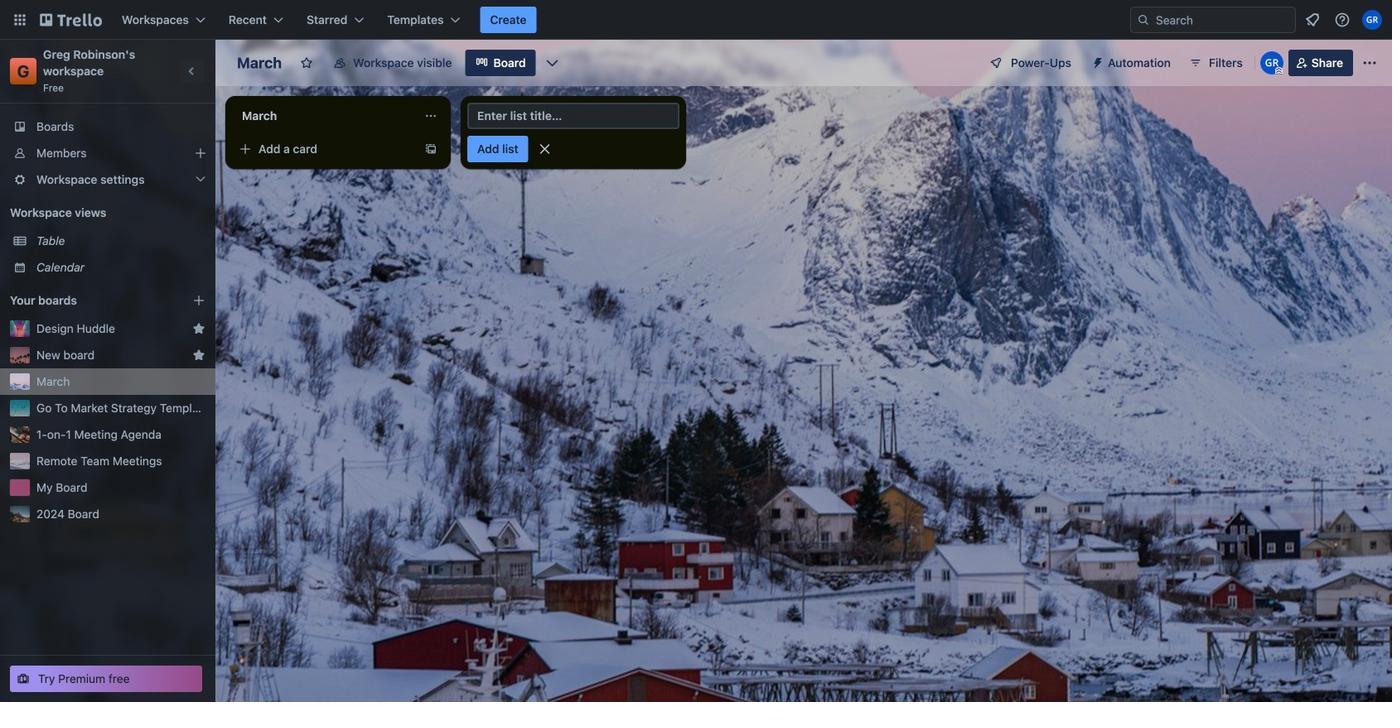 Task type: locate. For each thing, give the bounding box(es) containing it.
back to home image
[[40, 7, 102, 33]]

open information menu image
[[1334, 12, 1351, 28]]

None text field
[[232, 103, 418, 129]]

1 horizontal spatial greg robinson (gregrobinson96) image
[[1362, 10, 1382, 30]]

Enter list title… text field
[[467, 103, 679, 129]]

starred icon image
[[192, 322, 206, 336], [192, 349, 206, 362]]

show menu image
[[1361, 55, 1378, 71]]

1 vertical spatial starred icon image
[[192, 349, 206, 362]]

this member is an admin of this board. image
[[1275, 67, 1283, 75]]

search image
[[1137, 13, 1150, 27]]

star or unstar board image
[[300, 56, 313, 70]]

greg robinson (gregrobinson96) image
[[1362, 10, 1382, 30], [1260, 51, 1283, 75]]

create from template… image
[[424, 143, 438, 156]]

add board image
[[192, 294, 206, 307]]

greg robinson (gregrobinson96) image right "open information menu" icon
[[1362, 10, 1382, 30]]

sm image
[[1085, 50, 1108, 73]]

workspace navigation collapse icon image
[[181, 60, 204, 83]]

0 vertical spatial starred icon image
[[192, 322, 206, 336]]

greg robinson (gregrobinson96) image down the "search" field
[[1260, 51, 1283, 75]]

2 starred icon image from the top
[[192, 349, 206, 362]]

0 vertical spatial greg robinson (gregrobinson96) image
[[1362, 10, 1382, 30]]

1 vertical spatial greg robinson (gregrobinson96) image
[[1260, 51, 1283, 75]]



Task type: vqa. For each thing, say whether or not it's contained in the screenshot.
Fields
no



Task type: describe. For each thing, give the bounding box(es) containing it.
primary element
[[0, 0, 1392, 40]]

customize views image
[[544, 55, 561, 71]]

1 starred icon image from the top
[[192, 322, 206, 336]]

your boards with 8 items element
[[10, 291, 167, 311]]

0 horizontal spatial greg robinson (gregrobinson96) image
[[1260, 51, 1283, 75]]

Board name text field
[[229, 50, 290, 76]]

Search field
[[1130, 7, 1296, 33]]

0 notifications image
[[1303, 10, 1323, 30]]

cancel list editing image
[[537, 141, 553, 157]]



